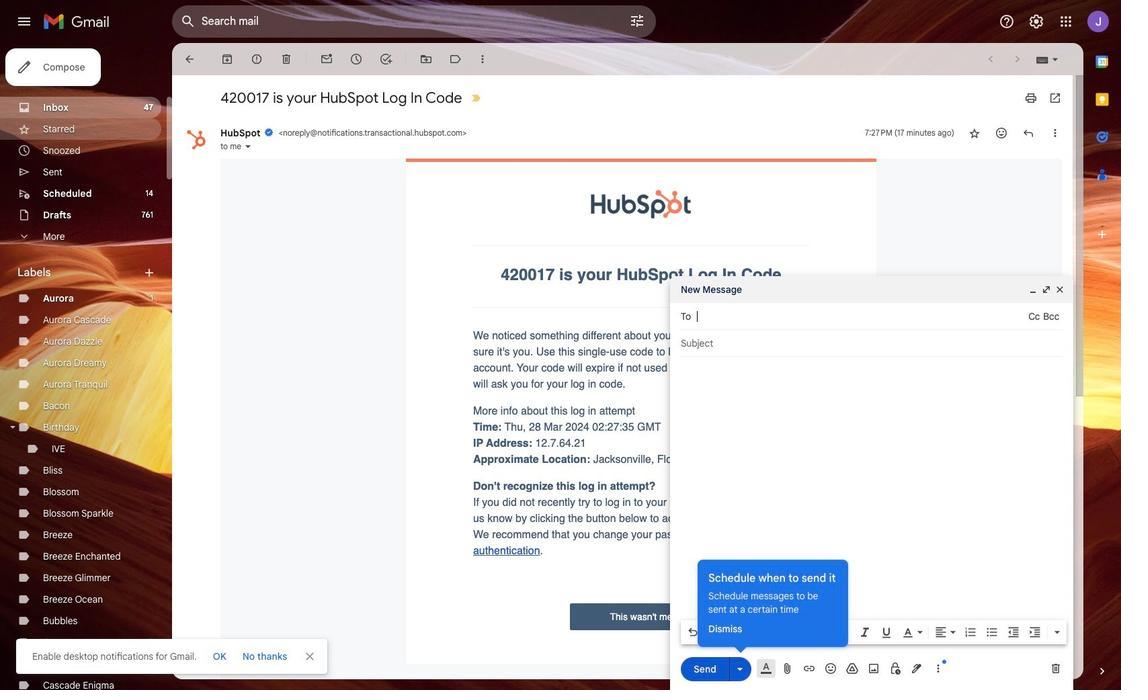 Task type: describe. For each thing, give the bounding box(es) containing it.
italic ‪(⌘i)‬ image
[[859, 626, 872, 640]]

indent less ‪(⌘[)‬ image
[[1007, 626, 1021, 640]]

pop out image
[[1042, 284, 1052, 295]]

Not starred checkbox
[[968, 126, 982, 140]]

more email options image
[[476, 52, 490, 66]]

advanced search options image
[[624, 7, 651, 34]]

labels image
[[449, 52, 463, 66]]

search mail image
[[176, 9, 200, 34]]

insert emoji ‪(⌘⇧2)‬ image
[[824, 662, 838, 676]]

Subject field
[[681, 337, 1063, 350]]

snooze image
[[350, 52, 363, 66]]

add to tasks image
[[379, 52, 393, 66]]

gmail image
[[43, 8, 116, 35]]

not starred image
[[968, 126, 982, 140]]

minimize image
[[1028, 284, 1039, 295]]

Search mail text field
[[202, 15, 592, 28]]

hubspot, inc. image
[[183, 126, 210, 153]]

formatting options toolbar
[[681, 621, 1067, 645]]

archive image
[[221, 52, 234, 66]]



Task type: locate. For each thing, give the bounding box(es) containing it.
heading
[[17, 266, 143, 280]]

report spam image
[[250, 52, 264, 66]]

support image
[[999, 13, 1015, 30]]

navigation
[[0, 43, 172, 691]]

bulleted list ‪(⌘⇧8)‬ image
[[986, 626, 999, 640]]

1 horizontal spatial cell
[[865, 126, 955, 140]]

delete image
[[280, 52, 293, 66]]

attach files image
[[781, 662, 795, 676]]

tab list
[[1084, 43, 1122, 642]]

main menu image
[[16, 13, 32, 30]]

hubspot image
[[591, 162, 692, 245]]

insert signature image
[[911, 662, 924, 676]]

insert link ‪(⌘k)‬ image
[[803, 662, 816, 676]]

more options image
[[935, 662, 943, 676]]

To recipients text field
[[697, 305, 1029, 329]]

alert
[[16, 31, 1100, 674]]

discard draft ‪(⌘⇧d)‬ image
[[1050, 662, 1063, 676]]

indent more ‪(⌘])‬ image
[[1029, 626, 1042, 640]]

cell
[[865, 126, 955, 140], [221, 127, 467, 139]]

dialog
[[670, 276, 1074, 691]]

close image
[[1055, 284, 1066, 295]]

show details image
[[244, 143, 252, 151]]

verified sender image
[[264, 128, 274, 137]]

more formatting options image
[[1051, 626, 1065, 640]]

insert photo image
[[868, 662, 881, 676]]

move to image
[[420, 52, 433, 66]]

0 horizontal spatial cell
[[221, 127, 467, 139]]

alert dialog
[[698, 560, 849, 653]]

insert files using drive image
[[846, 662, 859, 676]]

bold ‪(⌘b)‬ image
[[837, 626, 851, 640]]

underline ‪(⌘u)‬ image
[[880, 627, 894, 640]]

more send options image
[[734, 663, 747, 676]]

undo ‪(⌘z)‬ image
[[687, 626, 700, 640]]

back to inbox image
[[183, 52, 196, 66]]

Message Body text field
[[681, 364, 1063, 617]]

select input tool image
[[1052, 54, 1060, 64]]

toggle confidential mode image
[[889, 662, 902, 676]]

numbered list ‪(⌘⇧7)‬ image
[[964, 626, 978, 640]]

None search field
[[172, 5, 656, 38]]

settings image
[[1029, 13, 1045, 30]]



Task type: vqa. For each thing, say whether or not it's contained in the screenshot.
THE MESSAGE BODY text box
yes



